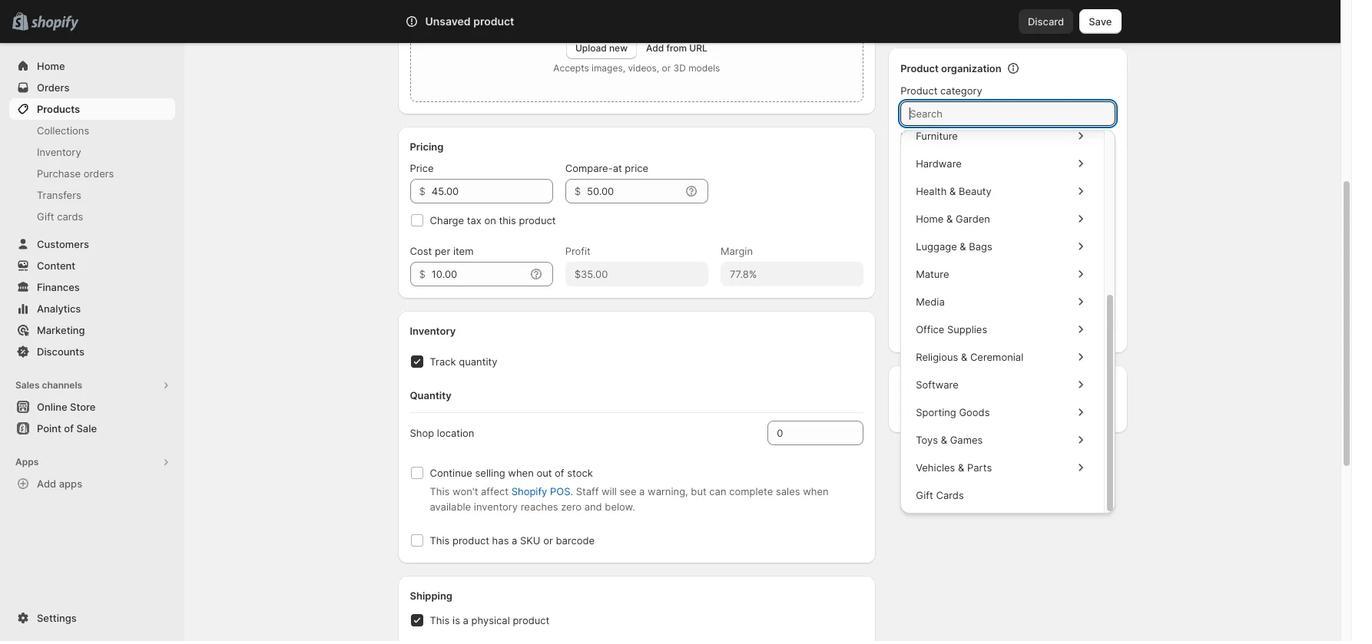 Task type: locate. For each thing, give the bounding box(es) containing it.
& left garden
[[947, 213, 953, 225]]

2 product from the top
[[901, 85, 938, 97]]

home down health
[[916, 213, 944, 225]]

1 vertical spatial gift
[[916, 490, 934, 502]]

collections down products
[[37, 125, 89, 137]]

a inside . staff will see a warning, but can complete sales when available inventory reaches zero and below.
[[640, 486, 645, 498]]

1 vertical spatial tax
[[467, 214, 482, 227]]

0 horizontal spatial collections
[[37, 125, 89, 137]]

out
[[537, 467, 552, 480]]

& for health
[[950, 185, 956, 198]]

this for this is a physical product
[[430, 615, 450, 627]]

this won't affect shopify pos
[[430, 486, 571, 498]]

inventory
[[37, 146, 81, 158], [410, 325, 456, 337]]

3 this from the top
[[430, 615, 450, 627]]

1 vertical spatial and
[[585, 501, 602, 513]]

0 vertical spatial collections
[[37, 125, 89, 137]]

1 horizontal spatial of
[[555, 467, 565, 480]]

office supplies
[[916, 324, 988, 336]]

product right unsaved
[[474, 15, 515, 28]]

Product category text field
[[901, 101, 1116, 126]]

0 vertical spatial tax
[[974, 131, 989, 143]]

will
[[602, 486, 617, 498]]

gift
[[37, 211, 54, 223], [916, 490, 934, 502]]

save button
[[1080, 9, 1122, 34]]

below.
[[605, 501, 635, 513]]

sku
[[520, 535, 541, 547]]

theme
[[901, 380, 934, 392]]

or left 3d
[[662, 62, 671, 74]]

0 horizontal spatial inventory
[[37, 146, 81, 158]]

discounts
[[37, 346, 85, 358]]

0 vertical spatial inventory
[[37, 146, 81, 158]]

1 horizontal spatial tax
[[974, 131, 989, 143]]

sales
[[776, 486, 801, 498]]

1 vertical spatial collections
[[901, 251, 953, 263]]

2 horizontal spatial a
[[640, 486, 645, 498]]

1 vertical spatial product
[[901, 85, 938, 97]]

add left apps
[[37, 478, 56, 490]]

this for this won't affect shopify pos
[[430, 486, 450, 498]]

collections
[[37, 125, 89, 137], [901, 251, 953, 263]]

0 vertical spatial this
[[430, 486, 450, 498]]

1 horizontal spatial home
[[916, 213, 944, 225]]

2 vertical spatial product
[[901, 152, 938, 164]]

tax left "on"
[[467, 214, 482, 227]]

or right "sku"
[[543, 535, 553, 547]]

states
[[1029, 3, 1060, 15]]

1 horizontal spatial when
[[803, 486, 829, 498]]

store
[[70, 401, 96, 414]]

product organization
[[901, 62, 1002, 75]]

1 horizontal spatial a
[[512, 535, 518, 547]]

when up shopify
[[508, 467, 534, 480]]

garden
[[956, 213, 991, 225]]

list box
[[901, 0, 1104, 508]]

home & garden
[[916, 213, 991, 225]]

0 horizontal spatial tax
[[467, 214, 482, 227]]

& right health
[[950, 185, 956, 198]]

health & beauty
[[916, 185, 992, 198]]

0 vertical spatial product
[[901, 62, 939, 75]]

at
[[613, 162, 622, 174]]

orders
[[84, 168, 114, 180]]

1 vertical spatial add
[[37, 478, 56, 490]]

available
[[430, 501, 471, 513]]

product for product type
[[901, 152, 938, 164]]

customers link
[[9, 234, 175, 255]]

& for luggage
[[960, 241, 967, 253]]

compare-
[[565, 162, 613, 174]]

product left has
[[453, 535, 490, 547]]

product for default product
[[947, 403, 984, 415]]

a right 'see'
[[640, 486, 645, 498]]

content
[[37, 260, 75, 272]]

0 horizontal spatial or
[[543, 535, 553, 547]]

& right religious
[[961, 351, 968, 364]]

online
[[37, 401, 67, 414]]

inventory up 'track'
[[410, 325, 456, 337]]

search button
[[448, 9, 893, 34]]

url
[[690, 42, 708, 54]]

cost per item
[[410, 245, 474, 257]]

mature
[[916, 268, 950, 281]]

tax
[[974, 131, 989, 143], [467, 214, 482, 227]]

item
[[453, 245, 474, 257]]

add apps
[[37, 478, 82, 490]]

1 vertical spatial inventory
[[410, 325, 456, 337]]

add for add apps
[[37, 478, 56, 490]]

& left parts
[[958, 462, 965, 474]]

gift for gift cards
[[37, 211, 54, 223]]

0 vertical spatial of
[[64, 423, 74, 435]]

1 this from the top
[[430, 486, 450, 498]]

$ down compare-
[[575, 185, 581, 198]]

inventory
[[474, 501, 518, 513]]

a right has
[[512, 535, 518, 547]]

Profit text field
[[565, 262, 709, 287]]

0 horizontal spatial and
[[585, 501, 602, 513]]

1 vertical spatial this
[[430, 535, 450, 547]]

1 vertical spatial home
[[916, 213, 944, 225]]

staff
[[576, 486, 599, 498]]

settings
[[37, 613, 77, 625]]

of right out
[[555, 467, 565, 480]]

1 horizontal spatial collections
[[901, 251, 953, 263]]

point of sale link
[[9, 418, 175, 440]]

& for vehicles
[[958, 462, 965, 474]]

3 product from the top
[[901, 152, 938, 164]]

luggage
[[916, 241, 957, 253]]

0 horizontal spatial home
[[37, 60, 65, 72]]

product right physical
[[513, 615, 550, 627]]

purchase orders link
[[9, 163, 175, 184]]

1 horizontal spatial gift
[[916, 490, 934, 502]]

and left the "united"
[[975, 3, 993, 15]]

0 horizontal spatial add
[[37, 478, 56, 490]]

& right toys at the right bottom of the page
[[941, 434, 948, 447]]

1 horizontal spatial add
[[646, 42, 664, 54]]

2 vertical spatial this
[[430, 615, 450, 627]]

collections up mature
[[901, 251, 953, 263]]

$ down cost
[[419, 268, 426, 281]]

selling
[[475, 467, 505, 480]]

Compare-at price text field
[[587, 179, 681, 204]]

1 vertical spatial a
[[512, 535, 518, 547]]

us
[[958, 131, 972, 143]]

product
[[901, 62, 939, 75], [901, 85, 938, 97], [901, 152, 938, 164]]

this down available
[[430, 535, 450, 547]]

0 vertical spatial and
[[975, 3, 993, 15]]

None number field
[[768, 421, 841, 446]]

of left sale
[[64, 423, 74, 435]]

beauty
[[959, 185, 992, 198]]

and down staff
[[585, 501, 602, 513]]

finances
[[37, 281, 80, 294]]

list box containing furniture
[[901, 0, 1104, 508]]

2 this from the top
[[430, 535, 450, 547]]

online store button
[[0, 397, 184, 418]]

0 vertical spatial add
[[646, 42, 664, 54]]

marketing link
[[9, 320, 175, 341]]

product down template
[[947, 403, 984, 415]]

add inside button
[[37, 478, 56, 490]]

cost
[[410, 245, 432, 257]]

office
[[916, 324, 945, 336]]

parts
[[968, 462, 992, 474]]

0 vertical spatial gift
[[37, 211, 54, 223]]

product down product organization
[[901, 85, 938, 97]]

Cost per item text field
[[432, 262, 526, 287]]

add for add from url
[[646, 42, 664, 54]]

1 product from the top
[[901, 62, 939, 75]]

0 horizontal spatial gift
[[37, 211, 54, 223]]

product up product category
[[901, 62, 939, 75]]

of
[[64, 423, 74, 435], [555, 467, 565, 480]]

apps
[[59, 478, 82, 490]]

&
[[950, 185, 956, 198], [947, 213, 953, 225], [960, 241, 967, 253], [961, 351, 968, 364], [941, 434, 948, 447], [958, 462, 965, 474]]

search
[[473, 15, 506, 28]]

1 vertical spatial when
[[803, 486, 829, 498]]

furniture
[[916, 130, 958, 142]]

1 horizontal spatial inventory
[[410, 325, 456, 337]]

stock
[[567, 467, 593, 480]]

when inside . staff will see a warning, but can complete sales when available inventory reaches zero and below.
[[803, 486, 829, 498]]

unsaved
[[425, 15, 471, 28]]

shop location
[[410, 427, 475, 440]]

a right "is"
[[463, 615, 469, 627]]

ceremonial
[[971, 351, 1024, 364]]

0 horizontal spatial of
[[64, 423, 74, 435]]

on
[[485, 214, 496, 227]]

home up orders
[[37, 60, 65, 72]]

is
[[453, 615, 460, 627]]

warning,
[[648, 486, 688, 498]]

organization
[[942, 62, 1002, 75]]

& for home
[[947, 213, 953, 225]]

product for unsaved product
[[474, 15, 515, 28]]

0 horizontal spatial a
[[463, 615, 469, 627]]

when right sales
[[803, 486, 829, 498]]

add from url button
[[646, 42, 708, 54]]

complete
[[730, 486, 773, 498]]

1 vertical spatial of
[[555, 467, 565, 480]]

& left bags at the right of the page
[[960, 241, 967, 253]]

inventory up 'purchase'
[[37, 146, 81, 158]]

sale
[[76, 423, 97, 435]]

$ down price at the top left of the page
[[419, 185, 426, 198]]

add
[[646, 42, 664, 54], [37, 478, 56, 490]]

of inside button
[[64, 423, 74, 435]]

product down determines
[[901, 152, 938, 164]]

orders
[[37, 81, 70, 94]]

0 horizontal spatial when
[[508, 467, 534, 480]]

vehicles
[[916, 462, 956, 474]]

shopify
[[512, 486, 547, 498]]

0 vertical spatial when
[[508, 467, 534, 480]]

add left from
[[646, 42, 664, 54]]

this up available
[[430, 486, 450, 498]]

tax right the us
[[974, 131, 989, 143]]

category
[[941, 85, 983, 97]]

this left "is"
[[430, 615, 450, 627]]

track quantity
[[430, 356, 498, 368]]

settings link
[[9, 608, 175, 629]]

product
[[474, 15, 515, 28], [519, 214, 556, 227], [947, 403, 984, 415], [453, 535, 490, 547], [513, 615, 550, 627]]

0 vertical spatial or
[[662, 62, 671, 74]]

1 vertical spatial or
[[543, 535, 553, 547]]

0 vertical spatial home
[[37, 60, 65, 72]]

0 vertical spatial a
[[640, 486, 645, 498]]

tags
[[901, 300, 924, 312]]



Task type: vqa. For each thing, say whether or not it's contained in the screenshot.
2nd This from the top of the page
yes



Task type: describe. For each thing, give the bounding box(es) containing it.
discounts link
[[9, 341, 175, 363]]

reaches
[[521, 501, 558, 513]]

$ for price
[[419, 185, 426, 198]]

upload new
[[576, 42, 628, 54]]

gift cards link
[[9, 206, 175, 228]]

add from url
[[646, 42, 708, 54]]

online store
[[37, 401, 96, 414]]

cards
[[936, 490, 964, 502]]

$ for cost per item
[[419, 268, 426, 281]]

shopify image
[[31, 16, 79, 31]]

see
[[620, 486, 637, 498]]

add apps button
[[9, 473, 175, 495]]

home for home
[[37, 60, 65, 72]]

product for this product has a sku or barcode
[[453, 535, 490, 547]]

& for religious
[[961, 351, 968, 364]]

product right this
[[519, 214, 556, 227]]

affect
[[481, 486, 509, 498]]

toys & games
[[916, 434, 983, 447]]

collections link
[[9, 120, 175, 141]]

images,
[[592, 62, 626, 74]]

tax rates link
[[974, 131, 1016, 143]]

content link
[[9, 255, 175, 277]]

rates
[[992, 131, 1016, 143]]

zero
[[561, 501, 582, 513]]

gift for gift cards
[[916, 490, 934, 502]]

point
[[37, 423, 61, 435]]

apps button
[[9, 452, 175, 473]]

goods
[[960, 407, 990, 419]]

new
[[609, 42, 628, 54]]

unsaved product
[[425, 15, 515, 28]]

finances link
[[9, 277, 175, 298]]

games
[[950, 434, 983, 447]]

products
[[37, 103, 80, 115]]

this
[[499, 214, 516, 227]]

channels
[[42, 380, 82, 391]]

2 vertical spatial a
[[463, 615, 469, 627]]

upload
[[576, 42, 607, 54]]

cards
[[57, 211, 83, 223]]

gift cards
[[916, 490, 964, 502]]

this is a physical product
[[430, 615, 550, 627]]

sales channels button
[[9, 375, 175, 397]]

3d
[[674, 62, 686, 74]]

& for toys
[[941, 434, 948, 447]]

sales
[[15, 380, 40, 391]]

transfers
[[37, 189, 81, 201]]

and inside . staff will see a warning, but can complete sales when available inventory reaches zero and below.
[[585, 501, 602, 513]]

Price text field
[[432, 179, 553, 204]]

purchase
[[37, 168, 81, 180]]

supplies
[[948, 324, 988, 336]]

theme template
[[901, 380, 978, 392]]

type
[[941, 152, 962, 164]]

religious & ceremonial
[[916, 351, 1024, 364]]

track
[[430, 356, 456, 368]]

shipping
[[410, 590, 453, 603]]

determines us tax rates
[[901, 131, 1016, 143]]

default
[[910, 403, 944, 415]]

international and united states
[[913, 3, 1060, 15]]

physical
[[472, 615, 510, 627]]

won't
[[453, 486, 478, 498]]

religious
[[916, 351, 959, 364]]

per
[[435, 245, 451, 257]]

toys
[[916, 434, 938, 447]]

Margin text field
[[721, 262, 864, 287]]

orders link
[[9, 77, 175, 98]]

template
[[936, 380, 978, 392]]

1 horizontal spatial or
[[662, 62, 671, 74]]

united
[[995, 3, 1027, 15]]

price
[[410, 162, 434, 174]]

this for this product has a sku or barcode
[[430, 535, 450, 547]]

product for product category
[[901, 85, 938, 97]]

can
[[710, 486, 727, 498]]

media
[[916, 296, 945, 308]]

product category
[[901, 85, 983, 97]]

quantity
[[410, 390, 452, 402]]

default product
[[910, 403, 984, 415]]

determines
[[901, 131, 955, 143]]

online store link
[[9, 397, 175, 418]]

location
[[437, 427, 475, 440]]

compare-at price
[[565, 162, 649, 174]]

home for home & garden
[[916, 213, 944, 225]]

discard
[[1028, 15, 1065, 28]]

software
[[916, 379, 959, 391]]

apps
[[15, 457, 39, 468]]

sporting
[[916, 407, 957, 419]]

$ for compare-at price
[[575, 185, 581, 198]]

models
[[689, 62, 720, 74]]

accepts images, videos, or 3d models
[[554, 62, 720, 74]]

videos,
[[628, 62, 660, 74]]

hardware
[[916, 158, 962, 170]]

home link
[[9, 55, 175, 77]]

1 horizontal spatial and
[[975, 3, 993, 15]]

sales channels
[[15, 380, 82, 391]]

charge
[[430, 214, 464, 227]]

.
[[571, 486, 573, 498]]

product for product organization
[[901, 62, 939, 75]]

inventory link
[[9, 141, 175, 163]]



